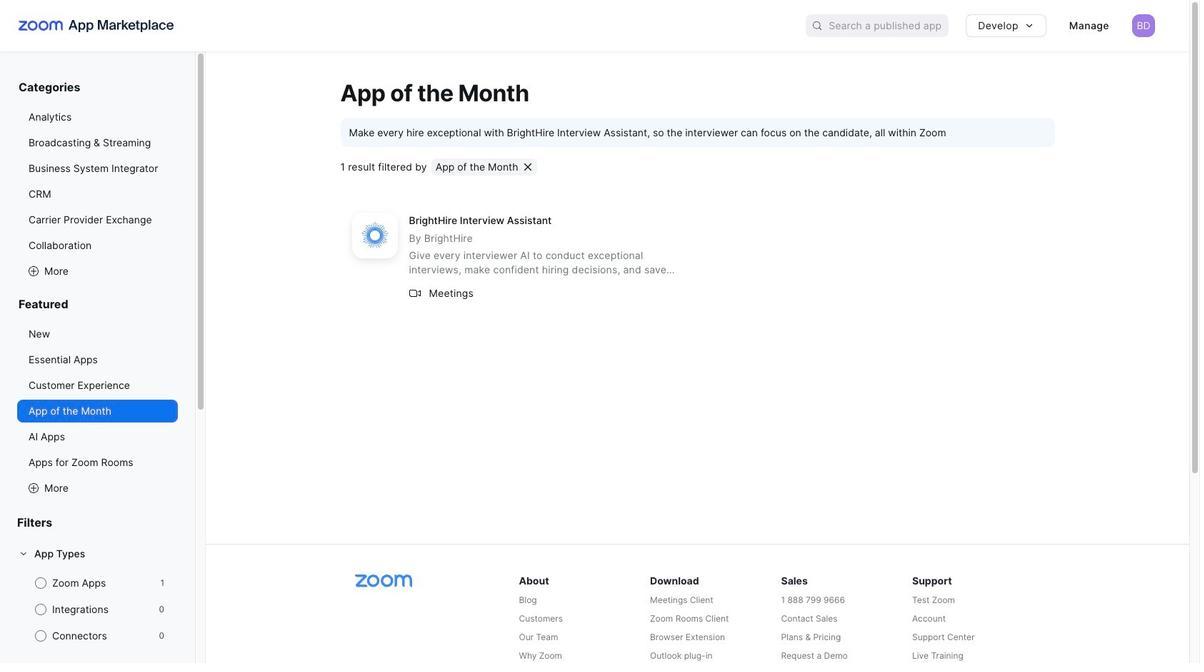 Task type: locate. For each thing, give the bounding box(es) containing it.
banner
[[0, 0, 1190, 51]]

search a published app element
[[806, 14, 949, 37]]

Search text field
[[829, 15, 949, 36]]



Task type: describe. For each thing, give the bounding box(es) containing it.
current user is barb dwyer element
[[1133, 14, 1155, 37]]



